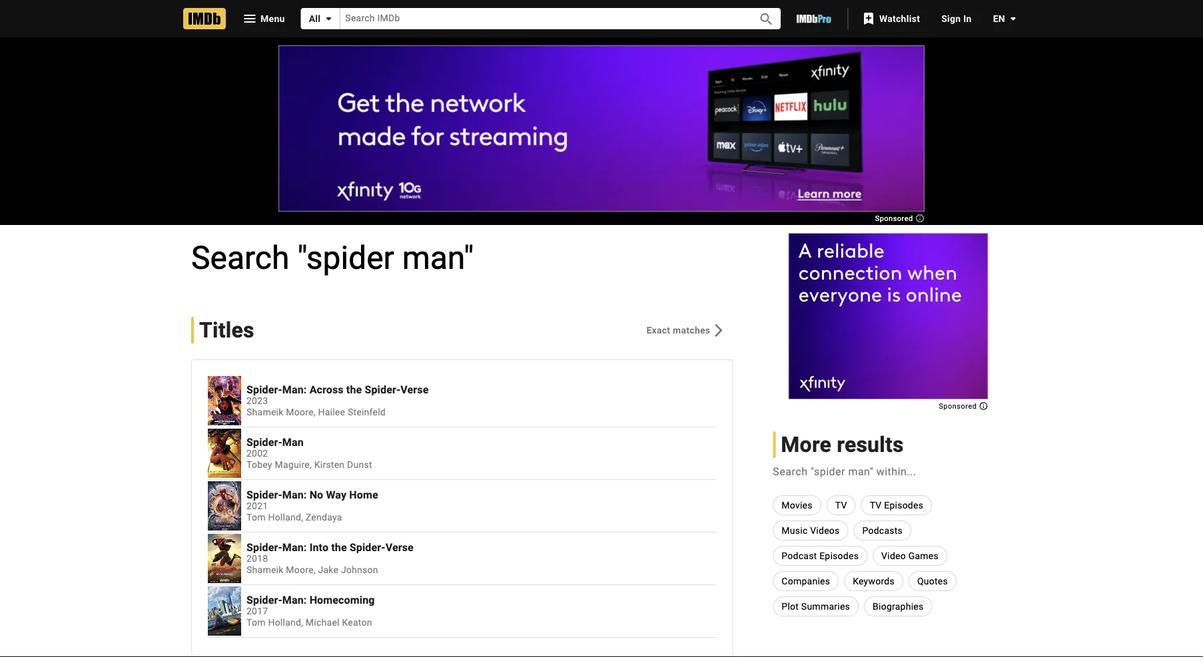 Task type: vqa. For each thing, say whether or not it's contained in the screenshot.


Task type: locate. For each thing, give the bounding box(es) containing it.
spider-man: no way home 2021 tom holland, zendaya
[[247, 489, 378, 524]]

tv up videos
[[835, 500, 847, 511]]

watchlist
[[879, 13, 920, 24]]

spider- right "spider-man: homecoming (2017)" image
[[247, 594, 282, 607]]

1 tv from the left
[[835, 500, 847, 511]]

arrow drop down image right the in
[[1006, 11, 1022, 27]]

spider- right spider-man: into the spider-verse (2018) image
[[247, 542, 282, 554]]

0 vertical spatial the
[[346, 384, 362, 396]]

sponsored for sponsored content section to the bottom
[[939, 402, 979, 411]]

0 vertical spatial episodes
[[884, 500, 924, 511]]

summaries
[[801, 601, 850, 612]]

sponsored
[[875, 215, 916, 223], [939, 402, 979, 411]]

podcasts button
[[854, 521, 912, 541]]

companies
[[782, 576, 830, 587]]

tv button
[[827, 496, 856, 516]]

arrow drop down image for en
[[1006, 11, 1022, 27]]

plot
[[782, 601, 799, 612]]

1 vertical spatial man"
[[849, 465, 874, 478]]

the
[[346, 384, 362, 396], [331, 542, 347, 554]]

within...
[[877, 465, 917, 478]]

shameik down 2023
[[247, 407, 284, 418]]

episodes
[[884, 500, 924, 511], [820, 551, 859, 562]]

none field inside all search field
[[340, 8, 744, 29]]

spider- inside 'spider-man: homecoming 2017 tom holland, michael keaton'
[[247, 594, 282, 607]]

2 shameik from the top
[[247, 565, 284, 576]]

1 holland, from the top
[[268, 513, 303, 524]]

0 vertical spatial shameik
[[247, 407, 284, 418]]

2 holland, from the top
[[268, 618, 303, 629]]

moore, inside spider-man: into the spider-verse 2018 shameik moore, jake johnson
[[286, 565, 316, 576]]

4 man: from the top
[[282, 594, 307, 607]]

arrow drop down image
[[321, 11, 337, 27], [1006, 11, 1022, 27]]

1 horizontal spatial tv
[[870, 500, 882, 511]]

2 tv from the left
[[870, 500, 882, 511]]

spider- down tobey at the bottom
[[247, 489, 282, 502]]

1 vertical spatial the
[[331, 542, 347, 554]]

titles
[[199, 318, 254, 343]]

2023
[[247, 396, 268, 407]]

holland, down 2021
[[268, 513, 303, 524]]

into
[[310, 542, 329, 554]]

tv up podcasts
[[870, 500, 882, 511]]

1 vertical spatial search
[[773, 465, 808, 478]]

moore, left jake
[[286, 565, 316, 576]]

video games button
[[873, 546, 948, 566]]

man: inside spider-man: across the spider-verse 2023 shameik moore, hailee steinfeld
[[282, 384, 307, 396]]

dunst
[[347, 460, 372, 471]]

1 vertical spatial sponsored content section
[[789, 233, 989, 411]]

search
[[191, 239, 289, 277], [773, 465, 808, 478]]

results
[[837, 432, 904, 457]]

tom down 2021
[[247, 513, 266, 524]]

0 horizontal spatial episodes
[[820, 551, 859, 562]]

spider- up steinfeld
[[365, 384, 401, 396]]

spider-man: into the spider-verse button
[[247, 542, 717, 554]]

2 tom from the top
[[247, 618, 266, 629]]

tv for tv episodes
[[870, 500, 882, 511]]

verse for spider-man: across the spider-verse
[[401, 384, 429, 396]]

shameik for spider-man: into the spider-verse
[[247, 565, 284, 576]]

spider- up tobey at the bottom
[[247, 436, 282, 449]]

2 man: from the top
[[282, 489, 307, 502]]

0 vertical spatial verse
[[401, 384, 429, 396]]

man: up michael
[[282, 594, 307, 607]]

1 vertical spatial "spider
[[811, 465, 846, 478]]

0 horizontal spatial tv
[[835, 500, 847, 511]]

quotes button
[[909, 572, 957, 592]]

the right into
[[331, 542, 347, 554]]

episodes down videos
[[820, 551, 859, 562]]

man: left no
[[282, 489, 307, 502]]

verse
[[401, 384, 429, 396], [386, 542, 414, 554]]

holland,
[[268, 513, 303, 524], [268, 618, 303, 629]]

episodes up podcasts
[[884, 500, 924, 511]]

1 vertical spatial holland,
[[268, 618, 303, 629]]

1 horizontal spatial search
[[773, 465, 808, 478]]

matches
[[673, 325, 711, 336]]

0 horizontal spatial arrow drop down image
[[321, 11, 337, 27]]

0 horizontal spatial search
[[191, 239, 289, 277]]

3 man: from the top
[[282, 542, 307, 554]]

podcast
[[782, 551, 817, 562]]

tom down 2017 at the left of the page
[[247, 618, 266, 629]]

1 horizontal spatial man"
[[849, 465, 874, 478]]

videos
[[810, 525, 840, 536]]

verse inside spider-man: across the spider-verse 2023 shameik moore, hailee steinfeld
[[401, 384, 429, 396]]

kirsten
[[314, 460, 345, 471]]

shameik inside spider-man: into the spider-verse 2018 shameik moore, jake johnson
[[247, 565, 284, 576]]

0 horizontal spatial man"
[[402, 239, 474, 277]]

man"
[[402, 239, 474, 277], [849, 465, 874, 478]]

in
[[964, 13, 972, 24]]

holland, down 2017 at the left of the page
[[268, 618, 303, 629]]

tobey
[[247, 460, 272, 471]]

1 horizontal spatial arrow drop down image
[[1006, 11, 1022, 27]]

0 horizontal spatial sponsored
[[875, 215, 916, 223]]

sponsored content section
[[279, 45, 925, 223], [789, 233, 989, 411]]

tv
[[835, 500, 847, 511], [870, 500, 882, 511]]

exact
[[647, 325, 671, 336]]

spider- inside the spider-man 2002 tobey maguire, kirsten dunst
[[247, 436, 282, 449]]

spider- for spider-man: into the spider-verse
[[247, 542, 282, 554]]

spider- inside spider-man: no way home 2021 tom holland, zendaya
[[247, 489, 282, 502]]

tv inside tv button
[[835, 500, 847, 511]]

watchlist image
[[861, 11, 877, 27]]

1 man: from the top
[[282, 384, 307, 396]]

biographies button
[[864, 597, 932, 617]]

the inside spider-man: into the spider-verse 2018 shameik moore, jake johnson
[[331, 542, 347, 554]]

music
[[782, 525, 808, 536]]

spider-man: across the spider-verse 2023 shameik moore, hailee steinfeld
[[247, 384, 429, 418]]

man: left into
[[282, 542, 307, 554]]

man: inside spider-man: into the spider-verse 2018 shameik moore, jake johnson
[[282, 542, 307, 554]]

moore, inside spider-man: across the spider-verse 2023 shameik moore, hailee steinfeld
[[286, 407, 316, 418]]

man: inside spider-man: no way home 2021 tom holland, zendaya
[[282, 489, 307, 502]]

1 vertical spatial episodes
[[820, 551, 859, 562]]

1 arrow drop down image from the left
[[321, 11, 337, 27]]

2 moore, from the top
[[286, 565, 316, 576]]

man: left across
[[282, 384, 307, 396]]

1 vertical spatial tom
[[247, 618, 266, 629]]

the up steinfeld
[[346, 384, 362, 396]]

1 horizontal spatial episodes
[[884, 500, 924, 511]]

video games
[[882, 551, 939, 562]]

All search field
[[301, 8, 781, 29]]

way
[[326, 489, 347, 502]]

spider- for spider-man: across the spider-verse
[[247, 384, 282, 396]]

tom inside spider-man: no way home 2021 tom holland, zendaya
[[247, 513, 266, 524]]

arrow drop down image inside en button
[[1006, 11, 1022, 27]]

watchlist button
[[854, 7, 931, 31]]

man: inside 'spider-man: homecoming 2017 tom holland, michael keaton'
[[282, 594, 307, 607]]

home image
[[183, 8, 226, 29]]

spider- up the johnson
[[350, 542, 386, 554]]

submit search image
[[758, 11, 774, 27]]

0 vertical spatial sponsored
[[875, 215, 916, 223]]

1 vertical spatial shameik
[[247, 565, 284, 576]]

0 vertical spatial "spider
[[297, 239, 394, 277]]

0 horizontal spatial "spider
[[297, 239, 394, 277]]

2 arrow drop down image from the left
[[1006, 11, 1022, 27]]

0 vertical spatial search
[[191, 239, 289, 277]]

1 tom from the top
[[247, 513, 266, 524]]

1 horizontal spatial sponsored
[[939, 402, 979, 411]]

shameik inside spider-man: across the spider-verse 2023 shameik moore, hailee steinfeld
[[247, 407, 284, 418]]

spider-man 2002 tobey maguire, kirsten dunst
[[247, 436, 372, 471]]

man:
[[282, 384, 307, 396], [282, 489, 307, 502], [282, 542, 307, 554], [282, 594, 307, 607]]

1 horizontal spatial "spider
[[811, 465, 846, 478]]

podcast episodes
[[782, 551, 859, 562]]

shameik down 2018
[[247, 565, 284, 576]]

1 vertical spatial sponsored
[[939, 402, 979, 411]]

plot summaries button
[[773, 597, 859, 617]]

spider-man: across the spider-verse button
[[247, 384, 717, 396]]

tv episodes button
[[861, 496, 932, 516]]

keaton
[[342, 618, 372, 629]]

moore, up "man"
[[286, 407, 316, 418]]

1 moore, from the top
[[286, 407, 316, 418]]

None field
[[340, 8, 744, 29]]

arrow drop down image inside "all" button
[[321, 11, 337, 27]]

the inside spider-man: across the spider-verse 2023 shameik moore, hailee steinfeld
[[346, 384, 362, 396]]

1 vertical spatial moore,
[[286, 565, 316, 576]]

0 vertical spatial moore,
[[286, 407, 316, 418]]

the for across
[[346, 384, 362, 396]]

0 vertical spatial holland,
[[268, 513, 303, 524]]

1 vertical spatial verse
[[386, 542, 414, 554]]

0 vertical spatial tom
[[247, 513, 266, 524]]

spider- right oscar isaac, andy samberg, jake johnson, daniel kaluuya, hailee steinfeld, karan soni, shameik moore, and issa rae in spider-man: across the spider-verse (2023) image
[[247, 384, 282, 396]]

verse inside spider-man: into the spider-verse 2018 shameik moore, jake johnson
[[386, 542, 414, 554]]

tv inside tv episodes button
[[870, 500, 882, 511]]

spider-
[[247, 384, 282, 396], [365, 384, 401, 396], [247, 436, 282, 449], [247, 489, 282, 502], [247, 542, 282, 554], [350, 542, 386, 554], [247, 594, 282, 607]]

music videos button
[[773, 521, 849, 541]]

menu button
[[231, 8, 296, 29]]

arrow drop down image right 'menu'
[[321, 11, 337, 27]]

menu image
[[242, 11, 258, 27]]

michael
[[306, 618, 340, 629]]

1 shameik from the top
[[247, 407, 284, 418]]

music videos
[[782, 525, 840, 536]]

"spider
[[297, 239, 394, 277], [811, 465, 846, 478]]

movies
[[782, 500, 813, 511]]

shameik
[[247, 407, 284, 418], [247, 565, 284, 576]]

tom
[[247, 513, 266, 524], [247, 618, 266, 629]]

episodes for tv episodes
[[884, 500, 924, 511]]

episodes for podcast episodes
[[820, 551, 859, 562]]

sign
[[942, 13, 961, 24]]

0 vertical spatial man"
[[402, 239, 474, 277]]

all button
[[301, 8, 340, 29]]

moore,
[[286, 407, 316, 418], [286, 565, 316, 576]]



Task type: describe. For each thing, give the bounding box(es) containing it.
search "spider man" within...
[[773, 465, 917, 478]]

tobey maguire in spider-man (2002) image
[[208, 429, 241, 478]]

all
[[309, 13, 321, 24]]

2017
[[247, 607, 268, 618]]

"spider for search "spider man"
[[297, 239, 394, 277]]

moore, for across
[[286, 407, 316, 418]]

more
[[781, 432, 832, 457]]

tv for tv
[[835, 500, 847, 511]]

spider-man: into the spider-verse 2018 shameik moore, jake johnson
[[247, 542, 414, 576]]

more results
[[781, 432, 904, 457]]

man" for search "spider man"
[[402, 239, 474, 277]]

movies button
[[773, 496, 821, 516]]

en button
[[983, 7, 1022, 31]]

spider- for spider-man: no way home
[[247, 489, 282, 502]]

maguire,
[[275, 460, 312, 471]]

search for search "spider man" within...
[[773, 465, 808, 478]]

spider-man: homecoming 2017 tom holland, michael keaton
[[247, 594, 375, 629]]

tv episodes
[[870, 500, 924, 511]]

spider-man: into the spider-verse (2018) image
[[208, 534, 241, 584]]

exact matches button
[[636, 319, 733, 342]]

moore, for into
[[286, 565, 316, 576]]

spider- for spider-man
[[247, 436, 282, 449]]

2018
[[247, 554, 268, 565]]

quotes
[[918, 576, 948, 587]]

zendaya
[[306, 513, 342, 524]]

no
[[310, 489, 323, 502]]

man
[[282, 436, 304, 449]]

sponsored for top sponsored content section
[[875, 215, 916, 223]]

sign in
[[942, 13, 972, 24]]

"spider for search "spider man" within...
[[811, 465, 846, 478]]

the for into
[[331, 542, 347, 554]]

willem dafoe, jamie foxx, rhys ifans, benedict cumberbatch, zendaya, and tom holland in spider-man: no way home (2021) image
[[208, 482, 241, 531]]

spider-man button
[[247, 436, 717, 449]]

podcast episodes button
[[773, 546, 868, 566]]

steinfeld
[[348, 407, 386, 418]]

spider-man: no way home button
[[247, 489, 717, 502]]

plot summaries
[[782, 601, 850, 612]]

en
[[993, 13, 1006, 24]]

arrow drop down image for all
[[321, 11, 337, 27]]

verse for spider-man: into the spider-verse
[[386, 542, 414, 554]]

podcasts
[[863, 525, 903, 536]]

2002
[[247, 449, 268, 460]]

search "spider man"
[[191, 239, 474, 277]]

companies button
[[773, 572, 839, 592]]

spider- for spider-man: homecoming
[[247, 594, 282, 607]]

hailee
[[318, 407, 345, 418]]

search "spider man" main content
[[0, 37, 1203, 658]]

0 vertical spatial sponsored content section
[[279, 45, 925, 223]]

Search IMDb text field
[[340, 8, 744, 29]]

menu
[[261, 13, 285, 24]]

video
[[882, 551, 906, 562]]

tom inside 'spider-man: homecoming 2017 tom holland, michael keaton'
[[247, 618, 266, 629]]

home
[[349, 489, 378, 502]]

man: for no
[[282, 489, 307, 502]]

homecoming
[[310, 594, 375, 607]]

man: for into
[[282, 542, 307, 554]]

arrow right image
[[711, 323, 727, 339]]

keywords
[[853, 576, 895, 587]]

jake
[[318, 565, 339, 576]]

johnson
[[341, 565, 378, 576]]

spider-man: homecoming button
[[247, 594, 717, 607]]

search for search "spider man"
[[191, 239, 289, 277]]

sign in button
[[931, 7, 983, 31]]

holland, inside spider-man: no way home 2021 tom holland, zendaya
[[268, 513, 303, 524]]

spider-man: homecoming (2017) image
[[208, 587, 241, 636]]

exact matches
[[647, 325, 711, 336]]

man: for across
[[282, 384, 307, 396]]

across
[[310, 384, 344, 396]]

man" for search "spider man" within...
[[849, 465, 874, 478]]

man: for homecoming
[[282, 594, 307, 607]]

games
[[909, 551, 939, 562]]

shameik for spider-man: across the spider-verse
[[247, 407, 284, 418]]

keywords button
[[844, 572, 904, 592]]

holland, inside 'spider-man: homecoming 2017 tom holland, michael keaton'
[[268, 618, 303, 629]]

oscar isaac, andy samberg, jake johnson, daniel kaluuya, hailee steinfeld, karan soni, shameik moore, and issa rae in spider-man: across the spider-verse (2023) image
[[208, 376, 241, 426]]

biographies
[[873, 601, 924, 612]]

2021
[[247, 501, 268, 512]]



